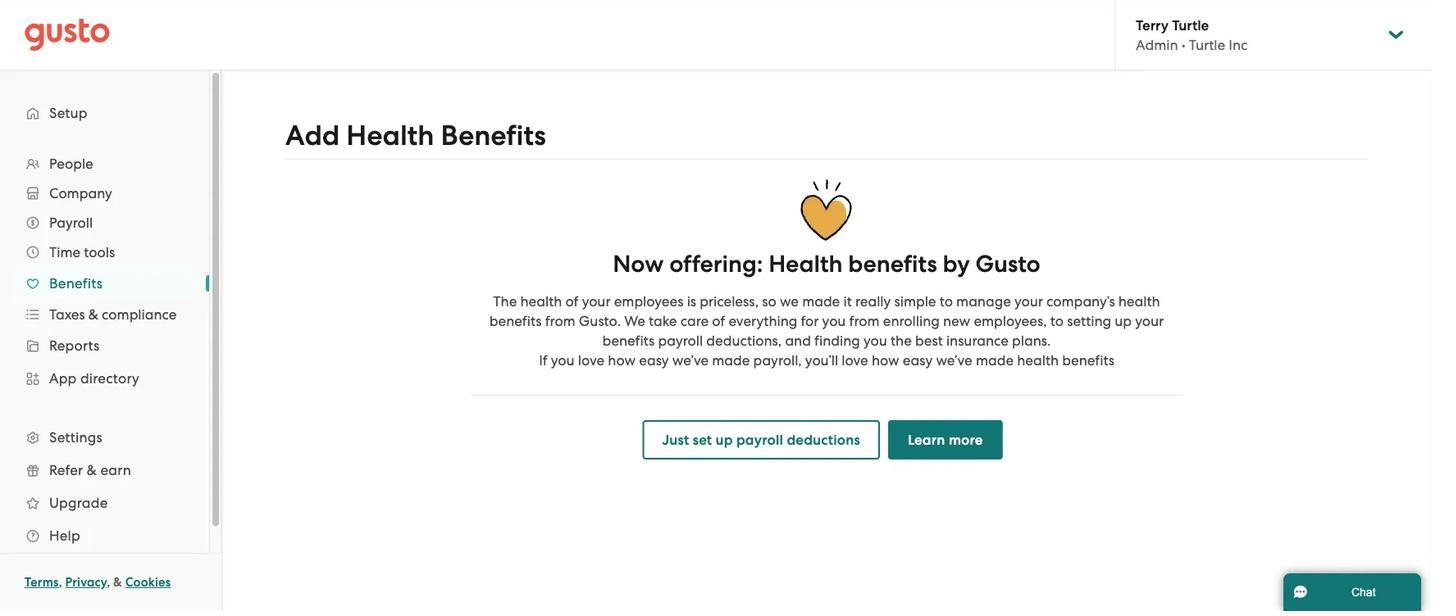 Task type: vqa. For each thing, say whether or not it's contained in the screenshot.
Upgrade
yes



Task type: locate. For each thing, give the bounding box(es) containing it.
payroll right set
[[736, 432, 783, 449]]

up right set
[[716, 432, 733, 449]]

app
[[49, 371, 77, 387]]

list
[[0, 149, 209, 553]]

1 horizontal spatial we've
[[936, 353, 973, 369]]

you right the if
[[551, 353, 575, 369]]

, left 'privacy' link
[[59, 576, 62, 591]]

& left cookies
[[113, 576, 122, 591]]

now offering: health benefits by gusto
[[613, 250, 1041, 278]]

benefits
[[441, 119, 546, 153], [49, 276, 103, 292]]

your
[[582, 294, 611, 310], [1015, 294, 1043, 310], [1135, 313, 1164, 330]]

1 vertical spatial payroll
[[736, 432, 783, 449]]

company button
[[16, 179, 193, 208]]

just
[[662, 432, 689, 449]]

app directory link
[[16, 364, 193, 394]]

1 vertical spatial health
[[769, 250, 843, 278]]

2 vertical spatial you
[[551, 353, 575, 369]]

0 horizontal spatial ,
[[59, 576, 62, 591]]

love down gusto.
[[578, 353, 605, 369]]

2 from from the left
[[849, 313, 880, 330]]

now
[[613, 250, 664, 278]]

company
[[49, 185, 112, 202]]

you
[[822, 313, 846, 330], [864, 333, 887, 349], [551, 353, 575, 369]]

0 horizontal spatial how
[[608, 353, 636, 369]]

insurance
[[946, 333, 1009, 349]]

compliance
[[102, 307, 177, 323]]

0 horizontal spatial we've
[[672, 353, 709, 369]]

0 vertical spatial payroll
[[658, 333, 703, 349]]

made down insurance at the right of the page
[[976, 353, 1014, 369]]

1 horizontal spatial how
[[872, 353, 899, 369]]

for
[[801, 313, 819, 330]]

1 horizontal spatial made
[[802, 294, 840, 310]]

1 vertical spatial to
[[1050, 313, 1064, 330]]

0 horizontal spatial payroll
[[658, 333, 703, 349]]

1 horizontal spatial you
[[822, 313, 846, 330]]

your up gusto.
[[582, 294, 611, 310]]

0 vertical spatial up
[[1115, 313, 1132, 330]]

reports
[[49, 338, 100, 354]]

1 vertical spatial up
[[716, 432, 733, 449]]

0 horizontal spatial easy
[[639, 353, 669, 369]]

made down 'deductions,'
[[712, 353, 750, 369]]

settings
[[49, 430, 102, 446]]

0 horizontal spatial love
[[578, 353, 605, 369]]

add
[[285, 119, 340, 153]]

company's
[[1047, 294, 1115, 310]]

finding
[[815, 333, 860, 349]]

health right the company's
[[1119, 294, 1160, 310]]

health right the
[[520, 294, 562, 310]]

how down 'we'
[[608, 353, 636, 369]]

2 horizontal spatial made
[[976, 353, 1014, 369]]

best
[[915, 333, 943, 349]]

2 horizontal spatial you
[[864, 333, 887, 349]]

terry turtle admin • turtle inc
[[1136, 17, 1248, 53]]

the
[[891, 333, 912, 349]]

1 we've from the left
[[672, 353, 709, 369]]

health down plans.
[[1017, 353, 1059, 369]]

0 vertical spatial health
[[346, 119, 434, 153]]

turtle up •
[[1172, 17, 1209, 33]]

enrolling
[[883, 313, 940, 330]]

you left the
[[864, 333, 887, 349]]

cookies button
[[125, 573, 171, 593]]

health up we at the right of the page
[[769, 250, 843, 278]]

& left earn
[[87, 463, 97, 479]]

1 horizontal spatial easy
[[903, 353, 933, 369]]

0 vertical spatial &
[[88, 307, 98, 323]]

0 horizontal spatial of
[[566, 294, 579, 310]]

1 vertical spatial &
[[87, 463, 97, 479]]

love
[[578, 353, 605, 369], [842, 353, 868, 369]]

to down the company's
[[1050, 313, 1064, 330]]

to
[[940, 294, 953, 310], [1050, 313, 1064, 330]]

& inside dropdown button
[[88, 307, 98, 323]]

add health benefits
[[285, 119, 546, 153]]

manage
[[956, 294, 1011, 310]]

1 horizontal spatial from
[[849, 313, 880, 330]]

to up "new"
[[940, 294, 953, 310]]

is
[[687, 294, 696, 310]]

inc
[[1229, 37, 1248, 53]]

refer
[[49, 463, 83, 479]]

how
[[608, 353, 636, 369], [872, 353, 899, 369]]

terry
[[1136, 17, 1169, 33]]

set
[[693, 432, 712, 449]]

0 horizontal spatial from
[[545, 313, 575, 330]]

, left cookies
[[107, 576, 110, 591]]

0 horizontal spatial health
[[346, 119, 434, 153]]

up right setting
[[1115, 313, 1132, 330]]

your up "employees,"
[[1015, 294, 1043, 310]]

of right the
[[566, 294, 579, 310]]

from left gusto.
[[545, 313, 575, 330]]

terms , privacy , & cookies
[[25, 576, 171, 591]]

health
[[346, 119, 434, 153], [769, 250, 843, 278]]

we've down the care
[[672, 353, 709, 369]]

cookies
[[125, 576, 171, 591]]

of down priceless,
[[712, 313, 725, 330]]

0 horizontal spatial benefits
[[49, 276, 103, 292]]

love down finding
[[842, 353, 868, 369]]

2 we've from the left
[[936, 353, 973, 369]]

benefits down setting
[[1062, 353, 1115, 369]]

upgrade link
[[16, 489, 193, 518]]

1 horizontal spatial up
[[1115, 313, 1132, 330]]

of
[[566, 294, 579, 310], [712, 313, 725, 330]]

made up for at the bottom right of page
[[802, 294, 840, 310]]

easy down best
[[903, 353, 933, 369]]

health right "add"
[[346, 119, 434, 153]]

easy down the take
[[639, 353, 669, 369]]

& right taxes
[[88, 307, 98, 323]]

up
[[1115, 313, 1132, 330], [716, 432, 733, 449]]

payroll
[[658, 333, 703, 349], [736, 432, 783, 449]]

turtle right •
[[1189, 37, 1225, 53]]

setting
[[1067, 313, 1111, 330]]

2 vertical spatial &
[[113, 576, 122, 591]]

gusto
[[976, 250, 1041, 278]]

the
[[493, 294, 517, 310]]

home image
[[25, 18, 110, 51]]

0 horizontal spatial up
[[716, 432, 733, 449]]

payroll down the care
[[658, 333, 703, 349]]

0 horizontal spatial to
[[940, 294, 953, 310]]

0 vertical spatial to
[[940, 294, 953, 310]]

we've down insurance at the right of the page
[[936, 353, 973, 369]]

benefits
[[848, 250, 937, 278], [490, 313, 542, 330], [603, 333, 655, 349], [1062, 353, 1115, 369]]

from
[[545, 313, 575, 330], [849, 313, 880, 330]]

setup
[[49, 105, 88, 121]]

1 horizontal spatial of
[[712, 313, 725, 330]]

terms link
[[25, 576, 59, 591]]

1 easy from the left
[[639, 353, 669, 369]]

help
[[49, 528, 80, 545]]

turtle
[[1172, 17, 1209, 33], [1189, 37, 1225, 53]]

just set up payroll deductions link
[[642, 421, 880, 460]]

priceless,
[[700, 294, 759, 310]]

you'll
[[805, 353, 838, 369]]

deductions,
[[706, 333, 782, 349]]

your right setting
[[1135, 313, 1164, 330]]

1 vertical spatial benefits
[[49, 276, 103, 292]]

how down the
[[872, 353, 899, 369]]

0 vertical spatial benefits
[[441, 119, 546, 153]]

you up finding
[[822, 313, 846, 330]]

0 vertical spatial turtle
[[1172, 17, 1209, 33]]

payroll button
[[16, 208, 193, 238]]

1 horizontal spatial love
[[842, 353, 868, 369]]

1 horizontal spatial payroll
[[736, 432, 783, 449]]

app directory
[[49, 371, 139, 387]]

0 horizontal spatial you
[[551, 353, 575, 369]]

payroll inside "the health of your employees is priceless, so we made it really simple to manage your company's health benefits from gusto. we take care of everything for you from enrolling new employees, to setting up your benefits payroll deductions, and finding you the best insurance plans. if you love how easy we've made payroll, you'll love how easy we've made health benefits"
[[658, 333, 703, 349]]

benefits link
[[16, 269, 193, 299]]

1 horizontal spatial ,
[[107, 576, 110, 591]]

we've
[[672, 353, 709, 369], [936, 353, 973, 369]]

,
[[59, 576, 62, 591], [107, 576, 110, 591]]

from down really
[[849, 313, 880, 330]]

1 vertical spatial turtle
[[1189, 37, 1225, 53]]

0 vertical spatial you
[[822, 313, 846, 330]]

up inside "the health of your employees is priceless, so we made it really simple to manage your company's health benefits from gusto. we take care of everything for you from enrolling new employees, to setting up your benefits payroll deductions, and finding you the best insurance plans. if you love how easy we've made payroll, you'll love how easy we've made health benefits"
[[1115, 313, 1132, 330]]

1 horizontal spatial health
[[769, 250, 843, 278]]



Task type: describe. For each thing, give the bounding box(es) containing it.
take
[[649, 313, 677, 330]]

gusto navigation element
[[0, 71, 209, 579]]

1 vertical spatial of
[[712, 313, 725, 330]]

employees
[[614, 294, 684, 310]]

1 vertical spatial you
[[864, 333, 887, 349]]

reports link
[[16, 331, 193, 361]]

settings link
[[16, 423, 193, 453]]

chat button
[[1284, 574, 1421, 612]]

taxes & compliance button
[[16, 300, 193, 330]]

taxes
[[49, 307, 85, 323]]

learn more link
[[888, 421, 1003, 460]]

2 easy from the left
[[903, 353, 933, 369]]

payroll
[[49, 215, 93, 231]]

simple
[[894, 294, 936, 310]]

2 , from the left
[[107, 576, 110, 591]]

1 horizontal spatial your
[[1015, 294, 1043, 310]]

and
[[785, 333, 811, 349]]

1 horizontal spatial benefits
[[441, 119, 546, 153]]

up inside just set up payroll deductions link
[[716, 432, 733, 449]]

directory
[[80, 371, 139, 387]]

privacy
[[65, 576, 107, 591]]

•
[[1182, 37, 1186, 53]]

chat
[[1352, 586, 1376, 599]]

1 horizontal spatial health
[[1017, 353, 1059, 369]]

benefits up really
[[848, 250, 937, 278]]

offering:
[[669, 250, 763, 278]]

admin
[[1136, 37, 1178, 53]]

0 horizontal spatial health
[[520, 294, 562, 310]]

it
[[844, 294, 852, 310]]

care
[[680, 313, 709, 330]]

people button
[[16, 149, 193, 179]]

time tools button
[[16, 238, 193, 267]]

benefits down 'we'
[[603, 333, 655, 349]]

gusto.
[[579, 313, 621, 330]]

1 how from the left
[[608, 353, 636, 369]]

0 horizontal spatial your
[[582, 294, 611, 310]]

time
[[49, 244, 80, 261]]

taxes & compliance
[[49, 307, 177, 323]]

0 vertical spatial of
[[566, 294, 579, 310]]

employees,
[[974, 313, 1047, 330]]

deductions
[[787, 432, 860, 449]]

the health of your employees is priceless, so we made it really simple to manage your company's health benefits from gusto. we take care of everything for you from enrolling new employees, to setting up your benefits payroll deductions, and finding you the best insurance plans. if you love how easy we've made payroll, you'll love how easy we've made health benefits
[[490, 294, 1164, 369]]

learn more
[[908, 432, 983, 449]]

2 love from the left
[[842, 353, 868, 369]]

tools
[[84, 244, 115, 261]]

just set up payroll deductions
[[662, 432, 860, 449]]

payroll,
[[753, 353, 802, 369]]

privacy link
[[65, 576, 107, 591]]

1 , from the left
[[59, 576, 62, 591]]

2 horizontal spatial health
[[1119, 294, 1160, 310]]

learn
[[908, 432, 945, 449]]

benefits inside gusto navigation element
[[49, 276, 103, 292]]

new
[[943, 313, 970, 330]]

& for compliance
[[88, 307, 98, 323]]

1 love from the left
[[578, 353, 605, 369]]

terms
[[25, 576, 59, 591]]

refer & earn link
[[16, 456, 193, 486]]

plans.
[[1012, 333, 1051, 349]]

0 horizontal spatial made
[[712, 353, 750, 369]]

upgrade
[[49, 495, 108, 512]]

people
[[49, 156, 93, 172]]

time tools
[[49, 244, 115, 261]]

earn
[[100, 463, 131, 479]]

2 horizontal spatial your
[[1135, 313, 1164, 330]]

everything
[[729, 313, 797, 330]]

refer & earn
[[49, 463, 131, 479]]

benefits down the
[[490, 313, 542, 330]]

1 from from the left
[[545, 313, 575, 330]]

by
[[943, 250, 970, 278]]

list containing people
[[0, 149, 209, 553]]

we
[[624, 313, 645, 330]]

2 how from the left
[[872, 353, 899, 369]]

help link
[[16, 522, 193, 551]]

setup link
[[16, 98, 193, 128]]

if
[[539, 353, 548, 369]]

& for earn
[[87, 463, 97, 479]]

we
[[780, 294, 799, 310]]

1 horizontal spatial to
[[1050, 313, 1064, 330]]

really
[[855, 294, 891, 310]]

so
[[762, 294, 776, 310]]

more
[[949, 432, 983, 449]]



